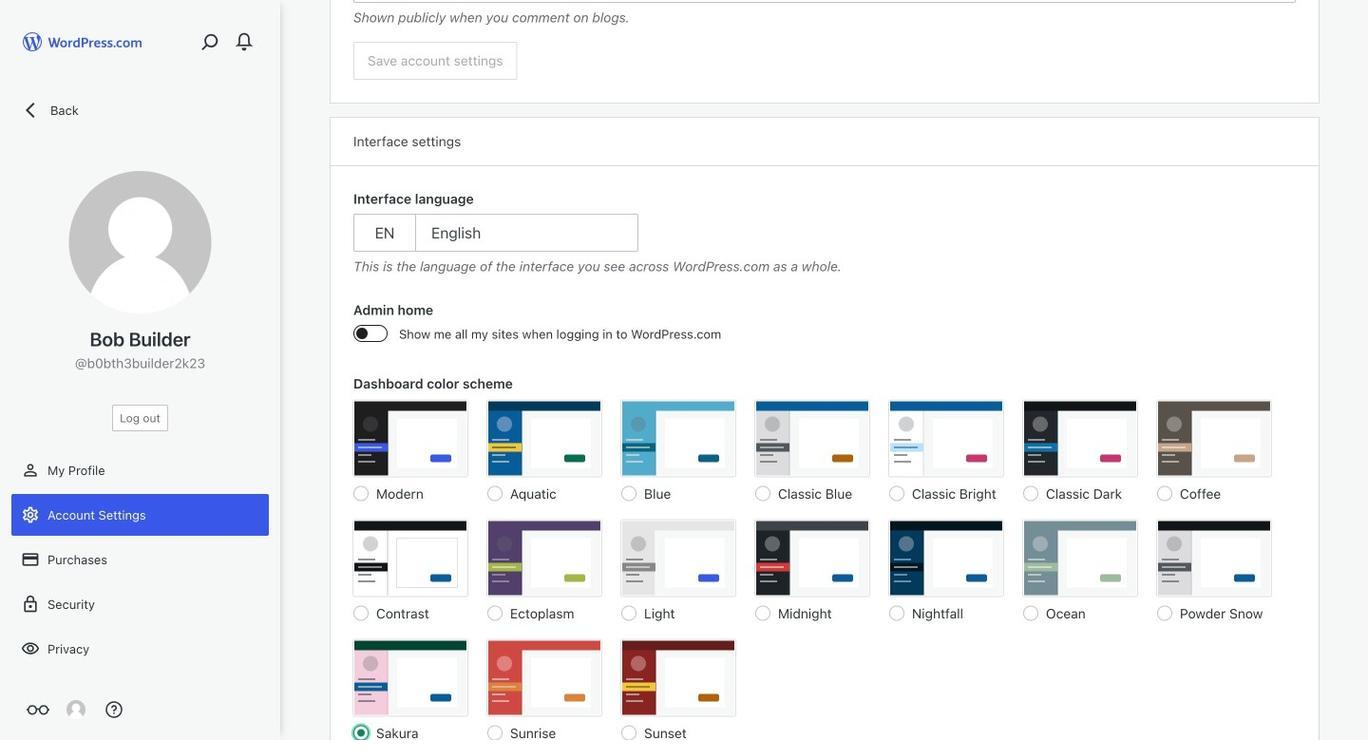Task type: vqa. For each thing, say whether or not it's contained in the screenshot.
2nd IMG
no



Task type: describe. For each thing, give the bounding box(es) containing it.
credit_card image
[[21, 550, 40, 569]]

2 group from the top
[[353, 189, 1296, 276]]

sunrise image
[[487, 640, 601, 716]]

reader image
[[27, 698, 49, 721]]

light image
[[621, 520, 735, 596]]

classic bright image
[[889, 400, 1003, 476]]

sunset image
[[621, 640, 735, 716]]

bob builder image
[[69, 171, 211, 314]]

lock image
[[21, 595, 40, 614]]

4 group from the top
[[353, 374, 1296, 740]]

1 list item from the top
[[1360, 67, 1368, 136]]

classic blue image
[[755, 400, 869, 476]]

coffee image
[[1157, 400, 1271, 476]]



Task type: locate. For each thing, give the bounding box(es) containing it.
None radio
[[353, 486, 369, 501], [487, 486, 503, 501], [1023, 486, 1038, 501], [1157, 486, 1172, 501], [353, 606, 369, 621], [487, 606, 503, 621], [487, 725, 503, 740], [353, 486, 369, 501], [487, 486, 503, 501], [1023, 486, 1038, 501], [1157, 486, 1172, 501], [353, 606, 369, 621], [487, 606, 503, 621], [487, 725, 503, 740]]

contrast image
[[353, 520, 467, 596]]

3 list item from the top
[[1360, 254, 1368, 344]]

blue image
[[621, 400, 735, 476]]

None url field
[[353, 0, 1296, 3]]

1 group from the top
[[353, 0, 1296, 28]]

person image
[[21, 461, 40, 480]]

midnight image
[[755, 520, 869, 596]]

modern image
[[353, 400, 467, 476]]

2 list item from the top
[[1360, 165, 1368, 254]]

ectoplasm image
[[487, 520, 601, 596]]

visibility image
[[21, 639, 40, 658]]

4 list item from the top
[[1360, 344, 1368, 414]]

None radio
[[621, 486, 637, 501], [755, 486, 771, 501], [889, 486, 904, 501], [621, 606, 637, 621], [755, 606, 771, 621], [889, 606, 904, 621], [1023, 606, 1038, 621], [1157, 606, 1172, 621], [353, 725, 369, 740], [621, 725, 637, 740], [621, 486, 637, 501], [755, 486, 771, 501], [889, 486, 904, 501], [621, 606, 637, 621], [755, 606, 771, 621], [889, 606, 904, 621], [1023, 606, 1038, 621], [1157, 606, 1172, 621], [353, 725, 369, 740], [621, 725, 637, 740]]

ocean image
[[1023, 520, 1137, 596]]

list item
[[1360, 67, 1368, 136], [1360, 165, 1368, 254], [1360, 254, 1368, 344], [1360, 344, 1368, 414]]

bob builder image
[[67, 700, 86, 719]]

group
[[353, 0, 1296, 28], [353, 189, 1296, 276], [353, 300, 1296, 355], [353, 374, 1296, 740]]

3 group from the top
[[353, 300, 1296, 355]]

powder snow image
[[1157, 520, 1271, 596]]

sakura image
[[353, 640, 467, 716]]

nightfall image
[[889, 520, 1003, 596]]

aquatic image
[[487, 400, 601, 476]]

settings image
[[21, 505, 40, 524]]

classic dark image
[[1023, 400, 1137, 476]]



